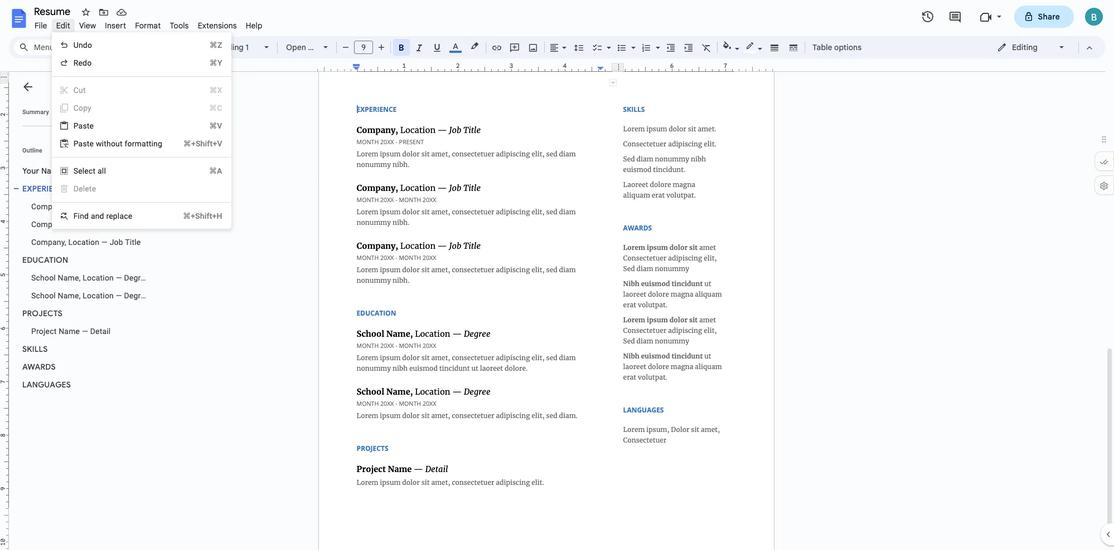 Task type: vqa. For each thing, say whether or not it's contained in the screenshot.
Documents
no



Task type: locate. For each thing, give the bounding box(es) containing it.
1 vertical spatial school
[[31, 292, 56, 301]]

menu containing u
[[52, 32, 231, 229]]

company, location — job title
[[31, 202, 141, 211], [31, 220, 141, 229], [31, 238, 141, 247]]

⌘c element
[[196, 103, 222, 114]]

open sans
[[286, 42, 326, 52]]

1 vertical spatial name,
[[58, 292, 81, 301]]

0 vertical spatial company, location — job title
[[31, 202, 141, 211]]

1 job from the top
[[110, 202, 123, 211]]

⌘y
[[209, 59, 222, 67]]

2 vertical spatial job
[[110, 238, 123, 247]]

application containing share
[[0, 0, 1114, 551]]

styles list. heading 1 selected. option
[[213, 40, 258, 55]]

3 company, location — job title from the top
[[31, 238, 141, 247]]

2 vertical spatial company, location — job title
[[31, 238, 141, 247]]

school up projects
[[31, 292, 56, 301]]

paste
[[73, 139, 94, 148]]

redo r element
[[73, 59, 95, 67]]

menu bar banner
[[0, 0, 1114, 551]]

0 vertical spatial school
[[31, 274, 56, 283]]

company, down 'experience'
[[31, 202, 66, 211]]

menu
[[52, 32, 231, 229]]

menu item
[[59, 85, 222, 96], [52, 99, 231, 117], [52, 180, 231, 198]]

extensions
[[198, 21, 237, 31]]

replace
[[106, 212, 132, 221]]

cu t
[[73, 86, 86, 95]]

projects
[[22, 309, 62, 319]]

editing
[[1012, 42, 1038, 52]]

cu
[[73, 86, 83, 95]]

e
[[79, 185, 83, 193]]

company, up education
[[31, 238, 66, 247]]

1 company, from the top
[[31, 202, 66, 211]]

school name, location — degree down education
[[31, 274, 149, 283]]

your name
[[22, 166, 63, 176]]

1 vertical spatial degree
[[124, 292, 149, 301]]

your
[[22, 166, 39, 176]]

select all a element
[[73, 167, 109, 176]]

company, left f
[[31, 220, 66, 229]]

summary
[[22, 109, 49, 116]]

tools
[[170, 21, 189, 31]]

0 vertical spatial school name, location — degree
[[31, 274, 149, 283]]

name, down education
[[58, 274, 81, 283]]

2 vertical spatial company,
[[31, 238, 66, 247]]

title right and
[[125, 220, 141, 229]]

1 title from the top
[[125, 202, 141, 211]]

1 vertical spatial title
[[125, 220, 141, 229]]

job
[[110, 202, 123, 211], [110, 220, 123, 229], [110, 238, 123, 247]]

Menus field
[[14, 40, 70, 55]]

name, up projects
[[58, 292, 81, 301]]

title
[[125, 202, 141, 211], [125, 220, 141, 229], [125, 238, 141, 247]]

1 vertical spatial company,
[[31, 220, 66, 229]]

p aste
[[73, 122, 94, 130]]

0 vertical spatial degree
[[124, 274, 149, 283]]

u ndo
[[73, 41, 92, 50]]

table options button
[[807, 39, 867, 56]]

1 vertical spatial name
[[59, 327, 80, 336]]

0 vertical spatial job
[[110, 202, 123, 211]]

u
[[73, 41, 79, 50]]

open
[[286, 42, 306, 52]]

paste with o ut formatting
[[73, 139, 162, 148]]

a
[[98, 167, 102, 176]]

numbered list menu image
[[653, 40, 660, 44]]

menu bar
[[30, 14, 267, 33]]

name
[[41, 166, 63, 176], [59, 327, 80, 336]]

2 vertical spatial title
[[125, 238, 141, 247]]

1 vertical spatial job
[[110, 220, 123, 229]]

0 vertical spatial name,
[[58, 274, 81, 283]]

location
[[68, 202, 99, 211], [68, 220, 99, 229], [68, 238, 99, 247], [83, 274, 114, 283], [83, 292, 114, 301]]

1 vertical spatial school name, location — degree
[[31, 292, 149, 301]]

degree
[[124, 274, 149, 283], [124, 292, 149, 301]]

0 vertical spatial company,
[[31, 202, 66, 211]]

format
[[135, 21, 161, 31]]

main toolbar
[[69, 0, 867, 317]]

aste
[[78, 122, 94, 130]]

name up 'experience'
[[41, 166, 63, 176]]

2 vertical spatial menu item
[[52, 180, 231, 198]]

skills
[[22, 345, 48, 355]]

—
[[101, 202, 108, 211], [101, 220, 108, 229], [101, 238, 108, 247], [116, 274, 122, 283], [116, 292, 122, 301], [82, 327, 88, 336]]

editing button
[[989, 39, 1073, 56]]

p
[[73, 122, 78, 130]]

name,
[[58, 274, 81, 283], [58, 292, 81, 301]]

help menu item
[[241, 19, 267, 32]]

⌘+shift+v
[[183, 139, 222, 148]]

1 company, location — job title from the top
[[31, 202, 141, 211]]

font list. open sans selected. option
[[286, 40, 326, 55]]

school down education
[[31, 274, 56, 283]]

1 vertical spatial company, location — job title
[[31, 220, 141, 229]]

t
[[83, 86, 86, 95]]

menu inside application
[[52, 32, 231, 229]]

⌘z
[[210, 41, 222, 50]]

⌘x element
[[196, 85, 222, 96]]

0 vertical spatial menu item
[[59, 85, 222, 96]]

select
[[73, 167, 96, 176]]

0 vertical spatial name
[[41, 166, 63, 176]]

2 degree from the top
[[124, 292, 149, 301]]

⌘+shift+v element
[[170, 138, 222, 149]]

ndo
[[79, 41, 92, 50]]

extensions menu item
[[193, 19, 241, 32]]

menu item containing cu
[[59, 85, 222, 96]]

detail
[[90, 327, 111, 336]]

name right "project"
[[59, 327, 80, 336]]

job down replace
[[110, 238, 123, 247]]

⌘v element
[[196, 120, 222, 132]]

heading 1
[[213, 42, 249, 52]]

1 school from the top
[[31, 274, 56, 283]]

education
[[22, 255, 68, 265]]

company,
[[31, 202, 66, 211], [31, 220, 66, 229], [31, 238, 66, 247]]

menu bar containing file
[[30, 14, 267, 33]]

job right and
[[110, 220, 123, 229]]

title up replace
[[125, 202, 141, 211]]

file
[[35, 21, 47, 31]]

school name, location — degree
[[31, 274, 149, 283], [31, 292, 149, 301]]

title down replace
[[125, 238, 141, 247]]

heading
[[213, 42, 244, 52]]

highlight color image
[[468, 40, 481, 53]]

insert menu item
[[101, 19, 131, 32]]

edo
[[78, 59, 92, 67]]

school
[[31, 274, 56, 283], [31, 292, 56, 301]]

application
[[0, 0, 1114, 551]]

0 vertical spatial title
[[125, 202, 141, 211]]

awards
[[22, 362, 56, 372]]

o
[[111, 139, 115, 148]]

ind
[[78, 212, 89, 221]]

menu item containing c
[[52, 99, 231, 117]]

d e lete
[[73, 185, 96, 193]]

1 vertical spatial menu item
[[52, 99, 231, 117]]

d
[[73, 185, 79, 193]]

school name, location — degree up detail
[[31, 292, 149, 301]]

share
[[1038, 12, 1060, 22]]

table
[[812, 42, 832, 52]]

1 school name, location — degree from the top
[[31, 274, 149, 283]]

job up replace
[[110, 202, 123, 211]]

c opy
[[73, 104, 91, 113]]

text color image
[[449, 40, 462, 53]]



Task type: describe. For each thing, give the bounding box(es) containing it.
view menu item
[[75, 19, 101, 32]]

find and replace f element
[[73, 212, 136, 221]]

view
[[79, 21, 96, 31]]

f
[[73, 212, 78, 221]]

summary heading
[[22, 108, 49, 117]]

with
[[96, 139, 111, 148]]

1 name, from the top
[[58, 274, 81, 283]]

edit
[[56, 21, 70, 31]]

ll
[[102, 167, 106, 176]]

Rename text field
[[30, 4, 77, 18]]

sans
[[308, 42, 326, 52]]

3 title from the top
[[125, 238, 141, 247]]

⌘y element
[[196, 57, 222, 69]]

3 company, from the top
[[31, 238, 66, 247]]

project
[[31, 327, 57, 336]]

outline
[[22, 147, 42, 154]]

menu bar inside menu bar banner
[[30, 14, 267, 33]]

c
[[73, 104, 79, 113]]

languages
[[22, 380, 71, 390]]

table options
[[812, 42, 862, 52]]

⌘a element
[[196, 166, 222, 177]]

border width image
[[768, 40, 781, 55]]

Font size text field
[[355, 41, 372, 54]]

2 title from the top
[[125, 220, 141, 229]]

opy
[[79, 104, 91, 113]]

r
[[73, 59, 78, 67]]

help
[[246, 21, 262, 31]]

paste p element
[[73, 122, 97, 130]]

options
[[834, 42, 862, 52]]

ut
[[115, 139, 123, 148]]

select a ll
[[73, 167, 106, 176]]

2 company, from the top
[[31, 220, 66, 229]]

lete
[[83, 185, 96, 193]]

cut t element
[[73, 86, 89, 95]]

⌘+shift+h element
[[169, 211, 222, 222]]

⌘a
[[209, 167, 222, 176]]

format menu item
[[131, 19, 165, 32]]

undo u element
[[73, 41, 95, 50]]

delete e element
[[73, 185, 99, 193]]

formatting
[[125, 139, 162, 148]]

insert
[[105, 21, 126, 31]]

2 job from the top
[[110, 220, 123, 229]]

file menu item
[[30, 19, 52, 32]]

copy c element
[[73, 104, 95, 113]]

Font size field
[[354, 41, 377, 55]]

mode and view toolbar
[[989, 36, 1098, 59]]

name for project
[[59, 327, 80, 336]]

menu item containing d
[[52, 180, 231, 198]]

edit menu item
[[52, 19, 75, 32]]

experience
[[22, 184, 70, 194]]

⌘z element
[[196, 40, 222, 51]]

project name — detail
[[31, 327, 111, 336]]

2 school from the top
[[31, 292, 56, 301]]

border dash image
[[787, 40, 800, 55]]

f ind and replace
[[73, 212, 132, 221]]

share button
[[1014, 6, 1074, 28]]

Star checkbox
[[78, 4, 94, 20]]

paste without formatting o element
[[73, 139, 166, 148]]

name for your
[[41, 166, 63, 176]]

outline heading
[[9, 147, 161, 162]]

1
[[246, 42, 249, 52]]

1 degree from the top
[[124, 274, 149, 283]]

2 school name, location — degree from the top
[[31, 292, 149, 301]]

⌘x
[[209, 86, 222, 95]]

tools menu item
[[165, 19, 193, 32]]

⌘c
[[209, 104, 222, 113]]

line & paragraph spacing image
[[572, 40, 585, 55]]

r edo
[[73, 59, 92, 67]]

insert image image
[[527, 40, 539, 55]]

⌘v
[[209, 122, 222, 130]]

⌘+shift+h
[[183, 212, 222, 221]]

2 name, from the top
[[58, 292, 81, 301]]

document outline element
[[9, 72, 161, 551]]

click to select borders image
[[609, 79, 617, 86]]

and
[[91, 212, 104, 221]]

3 job from the top
[[110, 238, 123, 247]]

2 company, location — job title from the top
[[31, 220, 141, 229]]



